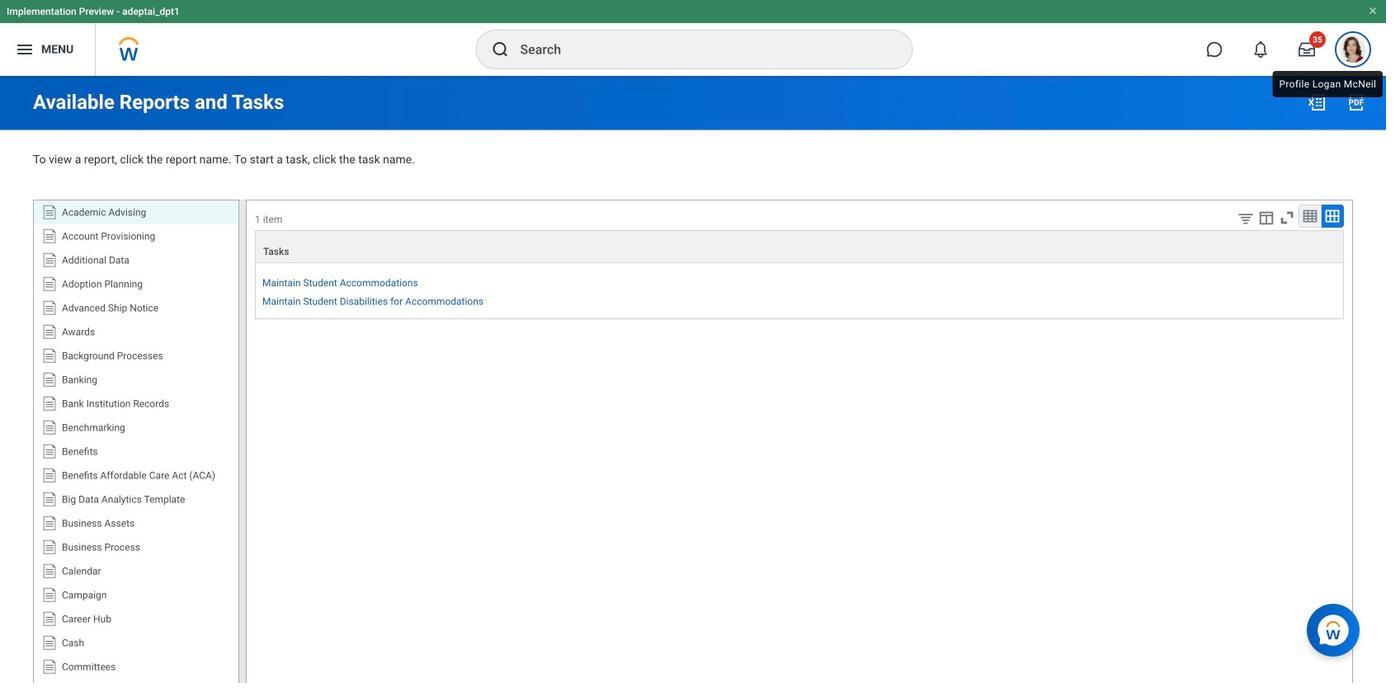 Task type: locate. For each thing, give the bounding box(es) containing it.
notifications large image
[[1253, 41, 1269, 58]]

main content
[[0, 76, 1386, 683]]

close environment banner image
[[1368, 6, 1378, 16]]

toolbar
[[1225, 205, 1344, 230]]

table image
[[1302, 208, 1319, 225]]

click to view/edit grid preferences image
[[1258, 209, 1276, 227]]

fullscreen image
[[1278, 209, 1296, 227]]

tooltip
[[1270, 68, 1386, 101]]

row
[[255, 230, 1344, 263]]

expand table image
[[1324, 208, 1341, 225]]

inbox large image
[[1299, 41, 1315, 58]]

banner
[[0, 0, 1386, 76]]

items selected list
[[262, 274, 484, 308]]



Task type: describe. For each thing, give the bounding box(es) containing it.
search image
[[491, 40, 510, 59]]

justify image
[[15, 40, 35, 59]]

profile logan mcneil image
[[1340, 36, 1367, 66]]

select to filter grid data image
[[1237, 210, 1255, 227]]

Search Workday  search field
[[520, 31, 878, 68]]

export to excel image
[[1307, 92, 1327, 112]]

view printable version (pdf) image
[[1347, 92, 1367, 112]]



Task type: vqa. For each thing, say whether or not it's contained in the screenshot.
Export To Excel IMAGE
yes



